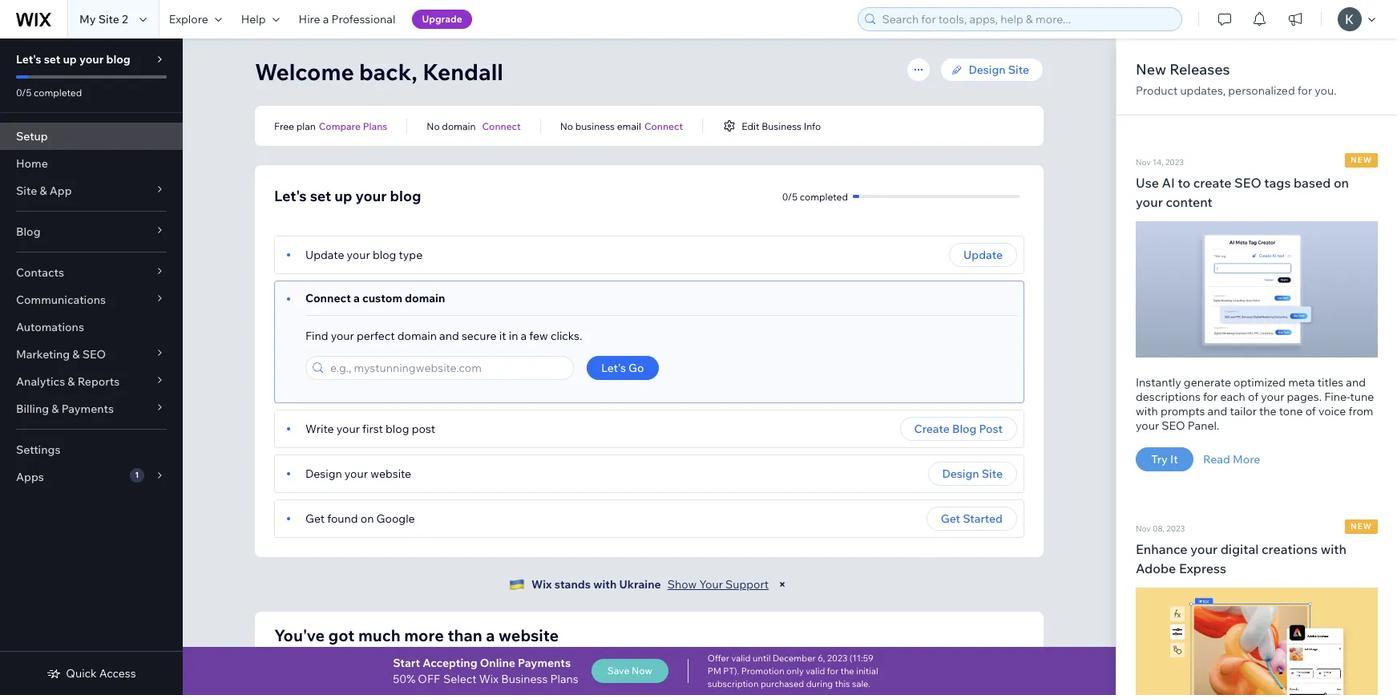 Task type: vqa. For each thing, say whether or not it's contained in the screenshot.


Task type: describe. For each thing, give the bounding box(es) containing it.
2 vertical spatial with
[[594, 577, 617, 592]]

2 horizontal spatial connect
[[645, 120, 683, 132]]

2023 inside offer valid until december 6, 2023 (11:59 pm pt). promotion only valid for the initial subscription purchased during this sale.
[[828, 653, 848, 664]]

express
[[1180, 561, 1227, 577]]

pages.
[[1287, 390, 1322, 404]]

with inside instantly generate optimized meta titles and descriptions for each of your pages. fine-tune with prompts and tailor the tone of voice from your seo panel.
[[1136, 404, 1159, 419]]

select
[[443, 672, 477, 686]]

help button
[[232, 0, 289, 38]]

quick
[[66, 666, 97, 681]]

design site link
[[940, 58, 1044, 82]]

for inside offer valid until december 6, 2023 (11:59 pm pt). promotion only valid for the initial subscription purchased during this sale.
[[827, 666, 839, 677]]

for inside the new releases product updates, personalized for you.
[[1298, 83, 1313, 98]]

app market
[[564, 676, 627, 690]]

08,
[[1153, 524, 1165, 534]]

first
[[362, 422, 383, 436]]

6,
[[818, 653, 826, 664]]

design inside button
[[943, 467, 980, 481]]

offer
[[708, 653, 730, 664]]

blog inside sidebar element
[[106, 52, 131, 67]]

completed inside sidebar element
[[34, 87, 82, 99]]

updates,
[[1181, 83, 1226, 98]]

14,
[[1153, 157, 1164, 168]]

2 horizontal spatial and
[[1347, 375, 1366, 390]]

design site button
[[928, 462, 1018, 486]]

facebook & instagram ads button
[[781, 660, 1025, 695]]

marketing & seo button
[[0, 341, 183, 368]]

ai
[[1162, 175, 1175, 191]]

subscription
[[708, 678, 759, 690]]

with inside 'enhance your digital creations with adobe express'
[[1321, 541, 1347, 557]]

1 vertical spatial 0/5 completed
[[782, 190, 848, 202]]

your left the pages.
[[1262, 390, 1285, 404]]

your inside use ai to create seo tags based on your content
[[1136, 194, 1163, 210]]

blog up type at the top left
[[390, 187, 421, 205]]

initial
[[857, 666, 879, 677]]

1 vertical spatial up
[[335, 187, 352, 205]]

got
[[328, 625, 355, 646]]

enhance your digital creations with adobe express
[[1136, 541, 1347, 577]]

you've
[[274, 625, 325, 646]]

online
[[480, 656, 516, 670]]

tailor
[[1230, 404, 1257, 419]]

0 horizontal spatial valid
[[732, 653, 751, 664]]

automations link
[[0, 314, 183, 341]]

pt).
[[724, 666, 740, 677]]

seo inside use ai to create seo tags based on your content
[[1235, 175, 1262, 191]]

home
[[16, 156, 48, 171]]

stands
[[555, 577, 591, 592]]

no domain connect
[[427, 120, 521, 132]]

enhance
[[1136, 541, 1188, 557]]

to
[[1178, 175, 1191, 191]]

use
[[1136, 175, 1159, 191]]

the inside instantly generate optimized meta titles and descriptions for each of your pages. fine-tune with prompts and tailor the tone of voice from your seo panel.
[[1260, 404, 1277, 419]]

0 horizontal spatial connect
[[306, 291, 351, 306]]

plan
[[296, 120, 316, 132]]

app inside popup button
[[50, 184, 72, 198]]

creations
[[1262, 541, 1318, 557]]

get for get found on google
[[306, 512, 325, 526]]

update your blog type
[[306, 248, 423, 262]]

let's inside button
[[601, 361, 626, 375]]

find
[[306, 329, 328, 343]]

design down search for tools, apps, help & more... "field"
[[969, 63, 1006, 77]]

communications
[[16, 293, 106, 307]]

my site 2
[[79, 12, 128, 26]]

marketing & seo
[[16, 347, 106, 362]]

0/5 completed inside sidebar element
[[16, 87, 82, 99]]

found
[[327, 512, 358, 526]]

connect link for no domain connect
[[482, 119, 521, 133]]

write
[[306, 422, 334, 436]]

support
[[726, 577, 769, 592]]

site & app
[[16, 184, 72, 198]]

blog inside button
[[953, 422, 977, 436]]

instagram
[[883, 676, 937, 690]]

your inside 'enhance your digital creations with adobe express'
[[1191, 541, 1218, 557]]

blog right first
[[386, 422, 409, 436]]

0 vertical spatial and
[[440, 329, 459, 343]]

quick access
[[66, 666, 136, 681]]

show your support button
[[668, 577, 769, 592]]

free
[[274, 120, 294, 132]]

1 horizontal spatial connect
[[482, 120, 521, 132]]

your inside sidebar element
[[79, 52, 104, 67]]

contacts
[[16, 265, 64, 280]]

upgrade
[[422, 13, 462, 25]]

quick access button
[[47, 666, 136, 681]]

digital
[[1221, 541, 1259, 557]]

site & app button
[[0, 177, 183, 204]]

generate
[[1184, 375, 1232, 390]]

read more
[[1204, 452, 1261, 467]]

new
[[1136, 60, 1167, 79]]

hire a professional link
[[289, 0, 405, 38]]

off
[[418, 672, 440, 686]]

access
[[99, 666, 136, 681]]

1
[[135, 470, 139, 480]]

seo inside dropdown button
[[82, 347, 106, 362]]

0 vertical spatial domain
[[442, 120, 476, 132]]

home link
[[0, 150, 183, 177]]

payments inside start accepting online payments 50% off select wix business plans
[[518, 656, 571, 670]]

site down search for tools, apps, help & more... "field"
[[1009, 63, 1030, 77]]

product
[[1136, 83, 1178, 98]]

nov for use ai to create seo tags based on your content
[[1136, 157, 1151, 168]]

compare plans link
[[319, 119, 388, 133]]

only
[[787, 666, 804, 677]]

tone
[[1280, 404, 1303, 419]]

no business email connect
[[560, 120, 683, 132]]

get started button
[[927, 507, 1018, 531]]

blog button
[[0, 218, 183, 245]]

e.g., mystunningwebsite.com field
[[326, 357, 569, 379]]

for inside instantly generate optimized meta titles and descriptions for each of your pages. fine-tune with prompts and tailor the tone of voice from your seo panel.
[[1204, 390, 1218, 404]]

0 vertical spatial website
[[371, 467, 412, 481]]

panel.
[[1188, 419, 1220, 433]]

wix inside start accepting online payments 50% off select wix business plans
[[479, 672, 499, 686]]

let's go button
[[587, 356, 659, 380]]

a right than
[[486, 625, 495, 646]]

adobe
[[1136, 561, 1177, 577]]

app inside button
[[564, 676, 586, 690]]

& for site
[[40, 184, 47, 198]]

free plan compare plans
[[274, 120, 388, 132]]

your up update your blog type
[[356, 187, 387, 205]]

2
[[122, 12, 128, 26]]

descriptions
[[1136, 390, 1201, 404]]

billing & payments
[[16, 402, 114, 416]]

your right find
[[331, 329, 354, 343]]

facebook & instagram ads
[[817, 676, 961, 690]]

start accepting online payments 50% off select wix business plans
[[393, 656, 579, 686]]

your left first
[[337, 422, 360, 436]]

find your perfect domain and secure it in a few clicks.
[[306, 329, 582, 343]]

0 vertical spatial plans
[[363, 120, 388, 132]]

business
[[576, 120, 615, 132]]

seo inside instantly generate optimized meta titles and descriptions for each of your pages. fine-tune with prompts and tailor the tone of voice from your seo panel.
[[1162, 419, 1186, 433]]

on inside use ai to create seo tags based on your content
[[1334, 175, 1350, 191]]

explore
[[169, 12, 208, 26]]



Task type: locate. For each thing, give the bounding box(es) containing it.
site down post
[[982, 467, 1003, 481]]

save
[[608, 665, 630, 677]]

0 vertical spatial nov
[[1136, 157, 1151, 168]]

& inside analytics & reports popup button
[[68, 374, 75, 389]]

let's set up your blog down my
[[16, 52, 131, 67]]

& for billing
[[52, 402, 59, 416]]

1 horizontal spatial let's set up your blog
[[274, 187, 421, 205]]

connect
[[482, 120, 521, 132], [645, 120, 683, 132], [306, 291, 351, 306]]

the up this
[[841, 666, 855, 677]]

for left each
[[1204, 390, 1218, 404]]

save now button
[[592, 659, 669, 683]]

& for facebook
[[872, 676, 880, 690]]

of right each
[[1249, 390, 1259, 404]]

domain up find your perfect domain and secure it in a few clicks.
[[405, 291, 445, 306]]

1 nov from the top
[[1136, 157, 1151, 168]]

releases
[[1170, 60, 1231, 79]]

0 horizontal spatial and
[[440, 329, 459, 343]]

2 vertical spatial let's
[[601, 361, 626, 375]]

1 vertical spatial payments
[[518, 656, 571, 670]]

0 horizontal spatial plans
[[363, 120, 388, 132]]

1 no from the left
[[427, 120, 440, 132]]

1 horizontal spatial website
[[499, 625, 559, 646]]

nov 14, 2023
[[1136, 157, 1184, 168]]

let's left the go
[[601, 361, 626, 375]]

1 horizontal spatial payments
[[518, 656, 571, 670]]

on right based
[[1334, 175, 1350, 191]]

0 vertical spatial with
[[1136, 404, 1159, 419]]

welcome back, kendall
[[255, 58, 504, 86]]

let's down free
[[274, 187, 307, 205]]

0 horizontal spatial for
[[827, 666, 839, 677]]

connect link down 'kendall'
[[482, 119, 521, 133]]

1 horizontal spatial set
[[310, 187, 331, 205]]

0/5 completed up the setup
[[16, 87, 82, 99]]

2 update from the left
[[964, 248, 1003, 262]]

2 horizontal spatial for
[[1298, 83, 1313, 98]]

1 vertical spatial set
[[310, 187, 331, 205]]

settings link
[[0, 436, 183, 463]]

0 vertical spatial up
[[63, 52, 77, 67]]

design site up get started button
[[943, 467, 1003, 481]]

nov for enhance your digital creations with adobe express
[[1136, 524, 1151, 534]]

0 horizontal spatial connect link
[[482, 119, 521, 133]]

settings
[[16, 443, 60, 457]]

set down free plan compare plans
[[310, 187, 331, 205]]

new for use ai to create seo tags based on your content
[[1351, 155, 1373, 165]]

0 vertical spatial completed
[[34, 87, 82, 99]]

1 horizontal spatial blog
[[953, 422, 977, 436]]

nov 08, 2023
[[1136, 524, 1185, 534]]

you.
[[1315, 83, 1337, 98]]

on right found at left
[[361, 512, 374, 526]]

optimized
[[1234, 375, 1286, 390]]

hire a professional
[[299, 12, 396, 26]]

billing & payments button
[[0, 395, 183, 423]]

your up get found on google
[[345, 467, 368, 481]]

& right billing
[[52, 402, 59, 416]]

1 horizontal spatial wix
[[532, 577, 552, 592]]

nov left "08,"
[[1136, 524, 1151, 534]]

1 new from the top
[[1351, 155, 1373, 165]]

post
[[412, 422, 435, 436]]

0/5 down "edit business info"
[[782, 190, 798, 202]]

nov
[[1136, 157, 1151, 168], [1136, 524, 1151, 534]]

let's go
[[601, 361, 644, 375]]

1 horizontal spatial 0/5
[[782, 190, 798, 202]]

2 no from the left
[[560, 120, 573, 132]]

payments right online
[[518, 656, 571, 670]]

seo down descriptions
[[1162, 419, 1186, 433]]

0 vertical spatial the
[[1260, 404, 1277, 419]]

show
[[668, 577, 697, 592]]

valid up pt).
[[732, 653, 751, 664]]

let's set up your blog
[[16, 52, 131, 67], [274, 187, 421, 205]]

app left market
[[564, 676, 586, 690]]

site down home
[[16, 184, 37, 198]]

instantly generate optimized meta titles and descriptions for each of your pages. fine-tune with prompts and tailor the tone of voice from your seo panel.
[[1136, 375, 1375, 433]]

website up google
[[371, 467, 412, 481]]

1 horizontal spatial the
[[1260, 404, 1277, 419]]

0 horizontal spatial 0/5
[[16, 87, 32, 99]]

& down home
[[40, 184, 47, 198]]

hire
[[299, 12, 320, 26]]

update button
[[950, 243, 1018, 267]]

a right in
[[521, 329, 527, 343]]

1 vertical spatial for
[[1204, 390, 1218, 404]]

0 vertical spatial on
[[1334, 175, 1350, 191]]

1 horizontal spatial let's
[[274, 187, 307, 205]]

in
[[509, 329, 518, 343]]

0 horizontal spatial set
[[44, 52, 60, 67]]

design down create blog post in the bottom right of the page
[[943, 467, 980, 481]]

app
[[50, 184, 72, 198], [564, 676, 586, 690]]

perfect
[[357, 329, 395, 343]]

0 vertical spatial wix
[[532, 577, 552, 592]]

blog left type at the top left
[[373, 248, 396, 262]]

0 horizontal spatial 0/5 completed
[[16, 87, 82, 99]]

0 vertical spatial seo
[[1235, 175, 1262, 191]]

marketing
[[16, 347, 70, 362]]

& left reports
[[68, 374, 75, 389]]

connect a custom domain
[[306, 291, 445, 306]]

Search for tools, apps, help & more... field
[[878, 8, 1177, 30]]

2023 right 14,
[[1166, 157, 1184, 168]]

billing
[[16, 402, 49, 416]]

payments down analytics & reports popup button on the left
[[61, 402, 114, 416]]

get started
[[941, 512, 1003, 526]]

site left 2
[[98, 12, 119, 26]]

wix down online
[[479, 672, 499, 686]]

seo up analytics & reports popup button on the left
[[82, 347, 106, 362]]

0 horizontal spatial the
[[841, 666, 855, 677]]

2023 right "08,"
[[1167, 524, 1185, 534]]

1 horizontal spatial plans
[[550, 672, 579, 686]]

(11:59
[[850, 653, 874, 664]]

titles
[[1318, 375, 1344, 390]]

app down home link
[[50, 184, 72, 198]]

0 horizontal spatial get
[[306, 512, 325, 526]]

design site inside button
[[943, 467, 1003, 481]]

1 vertical spatial business
[[501, 672, 548, 686]]

1 horizontal spatial app
[[564, 676, 586, 690]]

1 vertical spatial blog
[[953, 422, 977, 436]]

and left "secure" at top left
[[440, 329, 459, 343]]

up
[[63, 52, 77, 67], [335, 187, 352, 205]]

the inside offer valid until december 6, 2023 (11:59 pm pt). promotion only valid for the initial subscription purchased during this sale.
[[841, 666, 855, 677]]

0 vertical spatial app
[[50, 184, 72, 198]]

and left tailor
[[1208, 404, 1228, 419]]

50%
[[393, 672, 416, 686]]

1 horizontal spatial for
[[1204, 390, 1218, 404]]

1 horizontal spatial 0/5 completed
[[782, 190, 848, 202]]

your down use
[[1136, 194, 1163, 210]]

1 vertical spatial website
[[499, 625, 559, 646]]

1 vertical spatial nov
[[1136, 524, 1151, 534]]

1 horizontal spatial and
[[1208, 404, 1228, 419]]

& inside billing & payments popup button
[[52, 402, 59, 416]]

ads
[[940, 676, 961, 690]]

get found on google
[[306, 512, 415, 526]]

your up express
[[1191, 541, 1218, 557]]

on
[[1334, 175, 1350, 191], [361, 512, 374, 526]]

get inside button
[[941, 512, 961, 526]]

type
[[399, 248, 423, 262]]

tags
[[1265, 175, 1291, 191]]

you've got much more than a website
[[274, 625, 559, 646]]

0 vertical spatial valid
[[732, 653, 751, 664]]

0/5 completed
[[16, 87, 82, 99], [782, 190, 848, 202]]

write your first blog post
[[306, 422, 435, 436]]

each
[[1221, 390, 1246, 404]]

get left found at left
[[306, 512, 325, 526]]

0 horizontal spatial seo
[[82, 347, 106, 362]]

up up setup link
[[63, 52, 77, 67]]

design site down search for tools, apps, help & more... "field"
[[969, 63, 1030, 77]]

domain down 'kendall'
[[442, 120, 476, 132]]

0 vertical spatial new
[[1351, 155, 1373, 165]]

the left 'tone'
[[1260, 404, 1277, 419]]

get left started
[[941, 512, 961, 526]]

1 horizontal spatial business
[[762, 120, 802, 132]]

blog inside popup button
[[16, 225, 40, 239]]

1 vertical spatial new
[[1351, 521, 1373, 532]]

valid up 'during'
[[806, 666, 825, 677]]

plans inside start accepting online payments 50% off select wix business plans
[[550, 672, 579, 686]]

let's set up your blog inside sidebar element
[[16, 52, 131, 67]]

1 vertical spatial let's
[[274, 187, 307, 205]]

1 update from the left
[[306, 248, 344, 262]]

1 vertical spatial app
[[564, 676, 586, 690]]

update for update
[[964, 248, 1003, 262]]

clicks.
[[551, 329, 582, 343]]

& right sale.
[[872, 676, 880, 690]]

1 horizontal spatial completed
[[800, 190, 848, 202]]

new
[[1351, 155, 1373, 165], [1351, 521, 1373, 532]]

0 horizontal spatial let's
[[16, 52, 41, 67]]

set up the setup
[[44, 52, 60, 67]]

connect down 'kendall'
[[482, 120, 521, 132]]

2 vertical spatial seo
[[1162, 419, 1186, 433]]

welcome
[[255, 58, 354, 86]]

during
[[806, 678, 833, 690]]

site inside button
[[982, 467, 1003, 481]]

set
[[44, 52, 60, 67], [310, 187, 331, 205]]

& inside marketing & seo dropdown button
[[72, 347, 80, 362]]

google
[[377, 512, 415, 526]]

personalized
[[1229, 83, 1296, 98]]

fine-
[[1325, 390, 1351, 404]]

update inside button
[[964, 248, 1003, 262]]

1 horizontal spatial of
[[1306, 404, 1317, 419]]

& up analytics & reports
[[72, 347, 80, 362]]

no
[[427, 120, 440, 132], [560, 120, 573, 132]]

from
[[1349, 404, 1374, 419]]

update for update your blog type
[[306, 248, 344, 262]]

wix left stands
[[532, 577, 552, 592]]

0 vertical spatial 0/5
[[16, 87, 32, 99]]

design your website
[[306, 467, 412, 481]]

instantly
[[1136, 375, 1182, 390]]

2 new from the top
[[1351, 521, 1373, 532]]

completed up the setup
[[34, 87, 82, 99]]

0 vertical spatial business
[[762, 120, 802, 132]]

this
[[835, 678, 850, 690]]

0 horizontal spatial no
[[427, 120, 440, 132]]

website up online
[[499, 625, 559, 646]]

of right 'tone'
[[1306, 404, 1317, 419]]

0 horizontal spatial blog
[[16, 225, 40, 239]]

completed down "info"
[[800, 190, 848, 202]]

domain for custom
[[405, 291, 445, 306]]

0 horizontal spatial let's set up your blog
[[16, 52, 131, 67]]

business down online
[[501, 672, 548, 686]]

2023 right 6,
[[828, 653, 848, 664]]

with right the creations at the right bottom of page
[[1321, 541, 1347, 557]]

connect link for no business email connect
[[645, 119, 683, 133]]

website
[[371, 467, 412, 481], [499, 625, 559, 646]]

0 horizontal spatial payments
[[61, 402, 114, 416]]

connect link right email
[[645, 119, 683, 133]]

domain for perfect
[[398, 329, 437, 343]]

& inside facebook & instagram ads button
[[872, 676, 880, 690]]

business left "info"
[[762, 120, 802, 132]]

seo
[[1235, 175, 1262, 191], [82, 347, 106, 362], [1162, 419, 1186, 433]]

2 horizontal spatial with
[[1321, 541, 1347, 557]]

2023 for your
[[1167, 524, 1185, 534]]

compare
[[319, 120, 361, 132]]

blog down 2
[[106, 52, 131, 67]]

blog left post
[[953, 422, 977, 436]]

0 vertical spatial 2023
[[1166, 157, 1184, 168]]

with right stands
[[594, 577, 617, 592]]

domain right perfect
[[398, 329, 437, 343]]

1 vertical spatial wix
[[479, 672, 499, 686]]

1 vertical spatial completed
[[800, 190, 848, 202]]

start
[[393, 656, 420, 670]]

0/5 inside sidebar element
[[16, 87, 32, 99]]

no for no domain connect
[[427, 120, 440, 132]]

nov left 14,
[[1136, 157, 1151, 168]]

2 vertical spatial 2023
[[828, 653, 848, 664]]

seo left the tags
[[1235, 175, 1262, 191]]

your down my
[[79, 52, 104, 67]]

up inside sidebar element
[[63, 52, 77, 67]]

and right titles
[[1347, 375, 1366, 390]]

new for enhance your digital creations with adobe express
[[1351, 521, 1373, 532]]

update
[[306, 248, 344, 262], [964, 248, 1003, 262]]

payments inside popup button
[[61, 402, 114, 416]]

no down 'kendall'
[[427, 120, 440, 132]]

0 horizontal spatial update
[[306, 248, 344, 262]]

&
[[40, 184, 47, 198], [72, 347, 80, 362], [68, 374, 75, 389], [52, 402, 59, 416], [872, 676, 880, 690]]

1 vertical spatial with
[[1321, 541, 1347, 557]]

business inside button
[[762, 120, 802, 132]]

let's up the setup
[[16, 52, 41, 67]]

business inside start accepting online payments 50% off select wix business plans
[[501, 672, 548, 686]]

accepting
[[423, 656, 478, 670]]

0 horizontal spatial of
[[1249, 390, 1259, 404]]

promotion
[[742, 666, 785, 677]]

1 vertical spatial valid
[[806, 666, 825, 677]]

0 horizontal spatial completed
[[34, 87, 82, 99]]

plans right "compare"
[[363, 120, 388, 132]]

1 get from the left
[[306, 512, 325, 526]]

with down 'instantly'
[[1136, 404, 1159, 419]]

your down descriptions
[[1136, 419, 1160, 433]]

0 horizontal spatial app
[[50, 184, 72, 198]]

1 vertical spatial the
[[841, 666, 855, 677]]

0 horizontal spatial up
[[63, 52, 77, 67]]

2023 for ai
[[1166, 157, 1184, 168]]

2 vertical spatial for
[[827, 666, 839, 677]]

1 horizontal spatial up
[[335, 187, 352, 205]]

started
[[963, 512, 1003, 526]]

design down write
[[306, 467, 342, 481]]

set inside sidebar element
[[44, 52, 60, 67]]

& inside site & app popup button
[[40, 184, 47, 198]]

your up the connect a custom domain
[[347, 248, 370, 262]]

0 horizontal spatial with
[[594, 577, 617, 592]]

1 connect link from the left
[[482, 119, 521, 133]]

1 vertical spatial on
[[361, 512, 374, 526]]

create
[[915, 422, 950, 436]]

design
[[969, 63, 1006, 77], [306, 467, 342, 481], [943, 467, 980, 481]]

based
[[1294, 175, 1331, 191]]

let's set up your blog up update your blog type
[[274, 187, 421, 205]]

market
[[589, 676, 627, 690]]

a right hire
[[323, 12, 329, 26]]

0/5 up the setup
[[16, 87, 32, 99]]

no for no business email connect
[[560, 120, 573, 132]]

connect up find
[[306, 291, 351, 306]]

0 vertical spatial 0/5 completed
[[16, 87, 82, 99]]

no left the business
[[560, 120, 573, 132]]

of
[[1249, 390, 1259, 404], [1306, 404, 1317, 419]]

plans left market
[[550, 672, 579, 686]]

0 horizontal spatial business
[[501, 672, 548, 686]]

than
[[448, 625, 483, 646]]

blog up contacts
[[16, 225, 40, 239]]

1 vertical spatial 2023
[[1167, 524, 1185, 534]]

2 vertical spatial and
[[1208, 404, 1228, 419]]

& for marketing
[[72, 347, 80, 362]]

1 horizontal spatial valid
[[806, 666, 825, 677]]

now
[[632, 665, 653, 677]]

2 connect link from the left
[[645, 119, 683, 133]]

0 vertical spatial design site
[[969, 63, 1030, 77]]

a left custom
[[354, 291, 360, 306]]

1 horizontal spatial update
[[964, 248, 1003, 262]]

2 get from the left
[[941, 512, 961, 526]]

0 horizontal spatial wix
[[479, 672, 499, 686]]

2 nov from the top
[[1136, 524, 1151, 534]]

sidebar element
[[0, 38, 183, 695]]

let's inside sidebar element
[[16, 52, 41, 67]]

1 horizontal spatial on
[[1334, 175, 1350, 191]]

edit business info button
[[723, 119, 821, 133]]

back,
[[359, 58, 418, 86]]

info
[[804, 120, 821, 132]]

1 horizontal spatial no
[[560, 120, 573, 132]]

create blog post
[[915, 422, 1003, 436]]

much
[[358, 625, 401, 646]]

2 vertical spatial domain
[[398, 329, 437, 343]]

for left you.
[[1298, 83, 1313, 98]]

1 vertical spatial seo
[[82, 347, 106, 362]]

1 vertical spatial let's set up your blog
[[274, 187, 421, 205]]

secure
[[462, 329, 497, 343]]

& for analytics
[[68, 374, 75, 389]]

connect right email
[[645, 120, 683, 132]]

1 horizontal spatial seo
[[1162, 419, 1186, 433]]

completed
[[34, 87, 82, 99], [800, 190, 848, 202]]

up up update your blog type
[[335, 187, 352, 205]]

0/5 completed down "info"
[[782, 190, 848, 202]]

for up this
[[827, 666, 839, 677]]

0 vertical spatial let's set up your blog
[[16, 52, 131, 67]]

let's
[[16, 52, 41, 67], [274, 187, 307, 205], [601, 361, 626, 375]]

1 vertical spatial 0/5
[[782, 190, 798, 202]]

site inside popup button
[[16, 184, 37, 198]]

get for get started
[[941, 512, 961, 526]]

create
[[1194, 175, 1232, 191]]

1 vertical spatial and
[[1347, 375, 1366, 390]]



